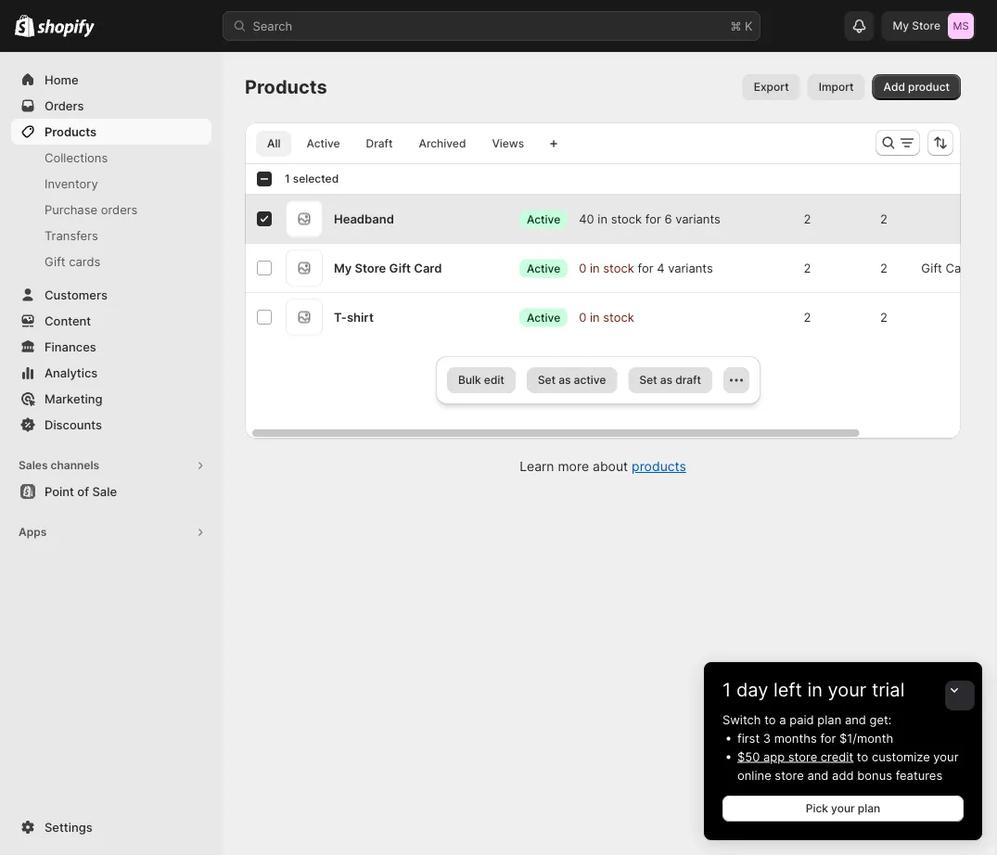 Task type: vqa. For each thing, say whether or not it's contained in the screenshot.
"to" to the left
yes



Task type: locate. For each thing, give the bounding box(es) containing it.
add product link
[[873, 74, 961, 100]]

0 horizontal spatial and
[[808, 768, 829, 783]]

tab list
[[252, 130, 539, 157]]

0 horizontal spatial gift
[[45, 254, 66, 269]]

1 set from the left
[[538, 374, 556, 387]]

and left add
[[808, 768, 829, 783]]

2 set from the left
[[640, 374, 658, 387]]

1 horizontal spatial plan
[[858, 802, 881, 816]]

to left the a
[[765, 713, 776, 727]]

1 vertical spatial variants
[[668, 261, 713, 275]]

for left 4
[[638, 261, 654, 275]]

settings
[[45, 820, 92, 835]]

0 vertical spatial to
[[765, 713, 776, 727]]

0 vertical spatial 0
[[579, 261, 587, 275]]

1 horizontal spatial as
[[661, 374, 673, 387]]

2 vertical spatial your
[[832, 802, 855, 816]]

draft
[[366, 137, 393, 150]]

$50 app store credit
[[738, 750, 854, 764]]

1 vertical spatial 1
[[723, 679, 732, 702]]

set inside 'set as active' button
[[538, 374, 556, 387]]

0 horizontal spatial as
[[559, 374, 571, 387]]

1 horizontal spatial and
[[845, 713, 867, 727]]

variants for 0 in stock for 4 variants
[[668, 261, 713, 275]]

for for 0 in stock
[[638, 261, 654, 275]]

sales channels
[[19, 459, 99, 472]]

products link
[[632, 459, 687, 475]]

stock
[[611, 212, 642, 226], [603, 261, 635, 275], [603, 310, 635, 324]]

0 horizontal spatial set
[[538, 374, 556, 387]]

all
[[267, 137, 281, 150]]

features
[[896, 768, 943, 783]]

store
[[912, 19, 941, 32], [355, 261, 386, 275]]

variants right the 6
[[676, 212, 721, 226]]

0 down the 40 at the top
[[579, 261, 587, 275]]

your left "trial"
[[828, 679, 867, 702]]

1 0 from the top
[[579, 261, 587, 275]]

0 horizontal spatial my
[[334, 261, 352, 275]]

set left draft
[[640, 374, 658, 387]]

40
[[579, 212, 595, 226]]

products up collections
[[45, 124, 97, 139]]

apps button
[[11, 520, 212, 546]]

0 vertical spatial 1
[[285, 172, 290, 186]]

1 vertical spatial store
[[775, 768, 804, 783]]

store left my store icon
[[912, 19, 941, 32]]

0 horizontal spatial plan
[[818, 713, 842, 727]]

1 vertical spatial for
[[638, 261, 654, 275]]

1 left "day"
[[723, 679, 732, 702]]

for left the 6
[[646, 212, 662, 226]]

to down $1/month on the bottom of page
[[857, 750, 869, 764]]

1 horizontal spatial to
[[857, 750, 869, 764]]

1
[[285, 172, 290, 186], [723, 679, 732, 702]]

gift left the card
[[389, 261, 411, 275]]

finances link
[[11, 334, 212, 360]]

active for my store gift card
[[527, 261, 561, 275]]

set left active
[[538, 374, 556, 387]]

bulk edit
[[458, 374, 505, 387]]

sales
[[19, 459, 48, 472]]

1 horizontal spatial products
[[245, 76, 327, 98]]

0 vertical spatial products
[[245, 76, 327, 98]]

marketing link
[[11, 386, 212, 412]]

collections
[[45, 150, 108, 165]]

gift
[[45, 254, 66, 269], [389, 261, 411, 275], [922, 261, 943, 275]]

1 horizontal spatial my
[[893, 19, 909, 32]]

your up features
[[934, 750, 959, 764]]

0 vertical spatial my
[[893, 19, 909, 32]]

0 vertical spatial and
[[845, 713, 867, 727]]

your right "pick"
[[832, 802, 855, 816]]

0 vertical spatial your
[[828, 679, 867, 702]]

1 vertical spatial your
[[934, 750, 959, 764]]

for up credit
[[821, 731, 836, 746]]

1 horizontal spatial 1
[[723, 679, 732, 702]]

2
[[804, 212, 812, 226], [880, 212, 888, 226], [804, 261, 812, 275], [880, 261, 888, 275], [804, 310, 812, 324], [880, 310, 888, 324]]

plan inside pick your plan link
[[858, 802, 881, 816]]

set as draft
[[640, 374, 702, 387]]

as left active
[[559, 374, 571, 387]]

in down the 40 at the top
[[590, 261, 600, 275]]

stock right the 40 at the top
[[611, 212, 642, 226]]

edit
[[484, 374, 505, 387]]

stock left 4
[[603, 261, 635, 275]]

0 in stock for 4 variants
[[579, 261, 713, 275]]

learn
[[520, 459, 554, 475]]

in
[[598, 212, 608, 226], [590, 261, 600, 275], [590, 310, 600, 324], [808, 679, 823, 702]]

2 horizontal spatial gift
[[922, 261, 943, 275]]

0 vertical spatial for
[[646, 212, 662, 226]]

variants right 4
[[668, 261, 713, 275]]

store down "headband" link
[[355, 261, 386, 275]]

inventory link
[[11, 171, 212, 197]]

0 vertical spatial stock
[[611, 212, 642, 226]]

0 horizontal spatial 1
[[285, 172, 290, 186]]

set as active button
[[527, 367, 617, 393]]

active
[[574, 374, 606, 387]]

2 0 from the top
[[579, 310, 587, 324]]

0 horizontal spatial to
[[765, 713, 776, 727]]

in up active
[[590, 310, 600, 324]]

to
[[765, 713, 776, 727], [857, 750, 869, 764]]

and inside to customize your online store and add bonus features
[[808, 768, 829, 783]]

store down months
[[789, 750, 818, 764]]

to customize your online store and add bonus features
[[738, 750, 959, 783]]

my up t-
[[334, 261, 352, 275]]

store down $50 app store credit
[[775, 768, 804, 783]]

sales channels button
[[11, 453, 212, 479]]

my left my store icon
[[893, 19, 909, 32]]

gift for gift cards
[[45, 254, 66, 269]]

customers
[[45, 288, 108, 302]]

1 vertical spatial to
[[857, 750, 869, 764]]

finances
[[45, 340, 96, 354]]

first
[[738, 731, 760, 746]]

set inside set as draft button
[[640, 374, 658, 387]]

as left draft
[[661, 374, 673, 387]]

plan down bonus
[[858, 802, 881, 816]]

discounts link
[[11, 412, 212, 438]]

0 horizontal spatial store
[[355, 261, 386, 275]]

plan up first 3 months for $1/month
[[818, 713, 842, 727]]

2 vertical spatial for
[[821, 731, 836, 746]]

analytics
[[45, 366, 98, 380]]

1 vertical spatial 0
[[579, 310, 587, 324]]

pick
[[806, 802, 829, 816]]

gift left cards
[[922, 261, 943, 275]]

export
[[754, 80, 789, 94]]

variants
[[676, 212, 721, 226], [668, 261, 713, 275]]

⌘
[[731, 19, 742, 33]]

$1/month
[[840, 731, 894, 746]]

1 vertical spatial my
[[334, 261, 352, 275]]

1 as from the left
[[559, 374, 571, 387]]

and
[[845, 713, 867, 727], [808, 768, 829, 783]]

collections link
[[11, 145, 212, 171]]

import
[[819, 80, 854, 94]]

gift left cards at the top left
[[45, 254, 66, 269]]

1 vertical spatial store
[[355, 261, 386, 275]]

all button
[[256, 131, 292, 157]]

in right the 40 at the top
[[598, 212, 608, 226]]

6
[[665, 212, 672, 226]]

set as draft button
[[629, 367, 713, 393]]

store inside my store gift card link
[[355, 261, 386, 275]]

active inside tab list
[[307, 137, 340, 150]]

0 in stock
[[579, 310, 635, 324]]

in for 0 in stock for 4 variants
[[590, 261, 600, 275]]

products up the all
[[245, 76, 327, 98]]

products
[[245, 76, 327, 98], [45, 124, 97, 139]]

0 vertical spatial store
[[912, 19, 941, 32]]

1 vertical spatial stock
[[603, 261, 635, 275]]

stock down "0 in stock for 4 variants"
[[603, 310, 635, 324]]

1 inside "dropdown button"
[[723, 679, 732, 702]]

discounts
[[45, 418, 102, 432]]

store
[[789, 750, 818, 764], [775, 768, 804, 783]]

views link
[[481, 131, 536, 157]]

my store
[[893, 19, 941, 32]]

as
[[559, 374, 571, 387], [661, 374, 673, 387]]

0 vertical spatial variants
[[676, 212, 721, 226]]

t-
[[334, 310, 347, 324]]

2 as from the left
[[661, 374, 673, 387]]

1 horizontal spatial set
[[640, 374, 658, 387]]

0 horizontal spatial products
[[45, 124, 97, 139]]

my inside my store gift card link
[[334, 261, 352, 275]]

and up $1/month on the bottom of page
[[845, 713, 867, 727]]

inventory
[[45, 176, 98, 191]]

1 horizontal spatial store
[[912, 19, 941, 32]]

customize
[[872, 750, 931, 764]]

and for store
[[808, 768, 829, 783]]

as for active
[[559, 374, 571, 387]]

active for headband
[[527, 212, 561, 226]]

customers link
[[11, 282, 212, 308]]

0 up active
[[579, 310, 587, 324]]

set
[[538, 374, 556, 387], [640, 374, 658, 387]]

in right left
[[808, 679, 823, 702]]

paid
[[790, 713, 814, 727]]

switch to a paid plan and get:
[[723, 713, 892, 727]]

set for set as active
[[538, 374, 556, 387]]

1 vertical spatial plan
[[858, 802, 881, 816]]

pick your plan link
[[723, 796, 964, 822]]

my store gift card link
[[334, 259, 442, 277]]

cards
[[69, 254, 101, 269]]

1 left selected
[[285, 172, 290, 186]]

1 vertical spatial and
[[808, 768, 829, 783]]



Task type: describe. For each thing, give the bounding box(es) containing it.
add
[[884, 80, 906, 94]]

purchase
[[45, 202, 97, 217]]

1 vertical spatial products
[[45, 124, 97, 139]]

learn more about products
[[520, 459, 687, 475]]

left
[[774, 679, 803, 702]]

sale
[[92, 484, 117, 499]]

my store image
[[948, 13, 974, 39]]

40 in stock for 6 variants
[[579, 212, 721, 226]]

home link
[[11, 67, 212, 93]]

gift for gift cards
[[922, 261, 943, 275]]

transfers link
[[11, 223, 212, 249]]

your inside 1 day left in your trial "dropdown button"
[[828, 679, 867, 702]]

point of sale
[[45, 484, 117, 499]]

more
[[558, 459, 589, 475]]

analytics link
[[11, 360, 212, 386]]

archived link
[[408, 131, 477, 157]]

export button
[[743, 74, 801, 100]]

bonus
[[858, 768, 893, 783]]

$50 app store credit link
[[738, 750, 854, 764]]

in for 0 in stock
[[590, 310, 600, 324]]

4
[[657, 261, 665, 275]]

first 3 months for $1/month
[[738, 731, 894, 746]]

about
[[593, 459, 628, 475]]

2 vertical spatial stock
[[603, 310, 635, 324]]

add
[[832, 768, 854, 783]]

bulk
[[458, 374, 481, 387]]

gift cards
[[922, 261, 980, 275]]

of
[[77, 484, 89, 499]]

my for my store
[[893, 19, 909, 32]]

0 for 0 in stock for 4 variants
[[579, 261, 587, 275]]

stock for 40 in stock
[[611, 212, 642, 226]]

headband
[[334, 212, 394, 226]]

pick your plan
[[806, 802, 881, 816]]

in for 40 in stock for 6 variants
[[598, 212, 608, 226]]

set as active
[[538, 374, 606, 387]]

store for my store gift card
[[355, 261, 386, 275]]

bulk edit button
[[447, 367, 516, 393]]

t-shirt link
[[334, 308, 374, 327]]

1 day left in your trial element
[[704, 711, 983, 841]]

3
[[764, 731, 771, 746]]

1 day left in your trial button
[[704, 663, 983, 702]]

tab list containing all
[[252, 130, 539, 157]]

marketing
[[45, 392, 103, 406]]

0 vertical spatial store
[[789, 750, 818, 764]]

my for my store gift card
[[334, 261, 352, 275]]

import button
[[808, 74, 865, 100]]

to inside to customize your online store and add bonus features
[[857, 750, 869, 764]]

point of sale link
[[11, 479, 212, 505]]

cards
[[946, 261, 980, 275]]

orders
[[45, 98, 84, 113]]

in inside 1 day left in your trial "dropdown button"
[[808, 679, 823, 702]]

draft link
[[355, 131, 404, 157]]

apps
[[19, 526, 47, 539]]

purchase orders
[[45, 202, 138, 217]]

as for draft
[[661, 374, 673, 387]]

gift cards link
[[11, 249, 212, 275]]

products
[[632, 459, 687, 475]]

app
[[764, 750, 785, 764]]

product
[[909, 80, 950, 94]]

my store gift card
[[334, 261, 442, 275]]

for for 40 in stock
[[646, 212, 662, 226]]

content link
[[11, 308, 212, 334]]

active link
[[295, 131, 351, 157]]

a
[[780, 713, 787, 727]]

stock for 0 in stock
[[603, 261, 635, 275]]

channels
[[51, 459, 99, 472]]

variants for 40 in stock for 6 variants
[[676, 212, 721, 226]]

$50
[[738, 750, 760, 764]]

your inside pick your plan link
[[832, 802, 855, 816]]

set for set as draft
[[640, 374, 658, 387]]

orders link
[[11, 93, 212, 119]]

selected
[[293, 172, 339, 186]]

orders
[[101, 202, 138, 217]]

for inside 1 day left in your trial element
[[821, 731, 836, 746]]

store for my store
[[912, 19, 941, 32]]

views
[[492, 137, 524, 150]]

get:
[[870, 713, 892, 727]]

⌘ k
[[731, 19, 753, 33]]

store inside to customize your online store and add bonus features
[[775, 768, 804, 783]]

archived
[[419, 137, 466, 150]]

months
[[775, 731, 817, 746]]

shopify image
[[15, 14, 35, 37]]

0 for 0 in stock
[[579, 310, 587, 324]]

trial
[[872, 679, 905, 702]]

products link
[[11, 119, 212, 145]]

home
[[45, 72, 79, 87]]

gift cards
[[45, 254, 101, 269]]

active for t-shirt
[[527, 311, 561, 324]]

k
[[745, 19, 753, 33]]

draft
[[676, 374, 702, 387]]

credit
[[821, 750, 854, 764]]

headband link
[[334, 210, 394, 228]]

search
[[253, 19, 293, 33]]

day
[[737, 679, 769, 702]]

1 horizontal spatial gift
[[389, 261, 411, 275]]

and for plan
[[845, 713, 867, 727]]

content
[[45, 314, 91, 328]]

switch
[[723, 713, 761, 727]]

0 vertical spatial plan
[[818, 713, 842, 727]]

card
[[414, 261, 442, 275]]

1 for 1 selected
[[285, 172, 290, 186]]

shopify image
[[37, 19, 95, 38]]

1 for 1 day left in your trial
[[723, 679, 732, 702]]

transfers
[[45, 228, 98, 243]]

settings link
[[11, 815, 212, 841]]

purchase orders link
[[11, 197, 212, 223]]

t-shirt
[[334, 310, 374, 324]]

your inside to customize your online store and add bonus features
[[934, 750, 959, 764]]



